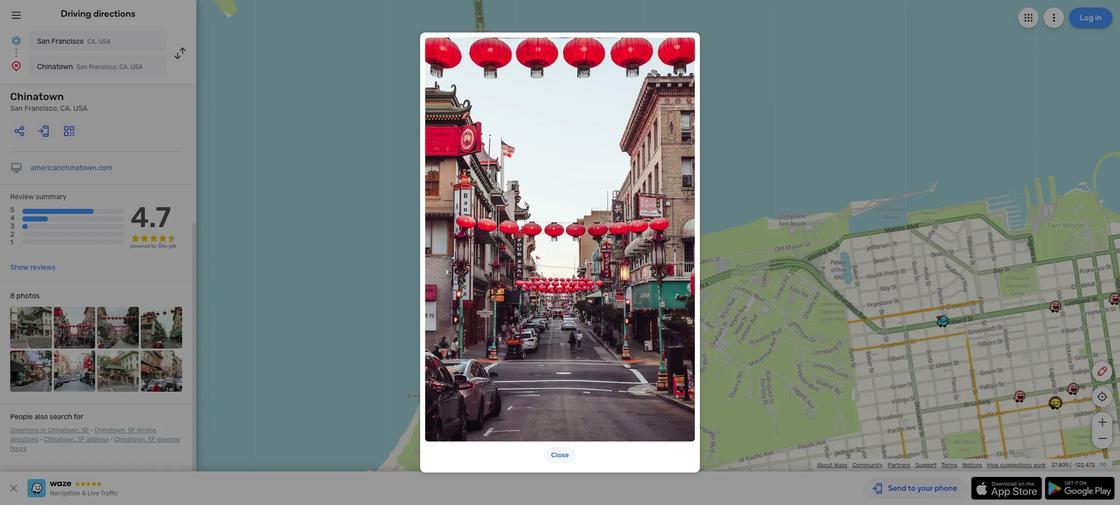 Task type: vqa. For each thing, say whether or not it's contained in the screenshot.
By
no



Task type: describe. For each thing, give the bounding box(es) containing it.
-
[[1073, 463, 1076, 469]]

0 horizontal spatial francisco,
[[25, 104, 59, 113]]

37.805
[[1052, 463, 1069, 469]]

sf for address
[[78, 437, 85, 444]]

directions
[[10, 427, 39, 435]]

ca, inside san francisco ca, usa
[[87, 38, 97, 45]]

chinatown, down search
[[48, 427, 80, 435]]

partners
[[888, 463, 911, 469]]

partners link
[[888, 463, 911, 469]]

current location image
[[10, 35, 22, 47]]

chinatown inside chinatown san francisco, ca, usa
[[10, 91, 64, 103]]

support
[[916, 463, 937, 469]]

0 vertical spatial chinatown san francisco, ca, usa
[[37, 63, 143, 71]]

directions to chinatown, sf link
[[10, 427, 89, 435]]

about
[[817, 463, 833, 469]]

location image
[[10, 60, 22, 72]]

image 4 of chinatown, sf image
[[141, 307, 182, 349]]

chinatown, sf driving directions link
[[10, 427, 156, 444]]

zoom in image
[[1096, 417, 1109, 429]]

8 photos
[[10, 292, 40, 301]]

directions inside chinatown, sf driving directions
[[10, 437, 39, 444]]

terms link
[[942, 463, 958, 469]]

image 1 of chinatown, sf image
[[10, 307, 52, 349]]

suggestions
[[1000, 463, 1032, 469]]

zoom out image
[[1096, 433, 1109, 445]]

americanchinatown.com link
[[31, 164, 112, 172]]

for
[[74, 413, 83, 422]]

0 vertical spatial francisco,
[[89, 64, 118, 71]]

search
[[50, 413, 72, 422]]

sf for opening
[[148, 437, 155, 444]]

image 5 of chinatown, sf image
[[10, 351, 52, 392]]

navigation
[[50, 491, 80, 498]]

notices link
[[963, 463, 982, 469]]

image 8 of chinatown, sf image
[[141, 351, 182, 392]]

about waze community partners support terms notices how suggestions work
[[817, 463, 1046, 469]]

people
[[10, 413, 33, 422]]

chinatown, for chinatown, sf address
[[44, 437, 76, 444]]

to
[[40, 427, 46, 435]]

summary
[[36, 193, 67, 202]]

support link
[[916, 463, 937, 469]]

2
[[10, 231, 14, 239]]

show reviews
[[10, 264, 56, 272]]

driving
[[61, 8, 91, 19]]

4
[[10, 214, 15, 223]]

notices
[[963, 463, 982, 469]]

address
[[86, 437, 109, 444]]

opening
[[157, 437, 180, 444]]

community link
[[853, 463, 883, 469]]

image 6 of chinatown, sf image
[[54, 351, 95, 392]]

chinatown, sf address
[[44, 437, 109, 444]]

driving
[[137, 427, 156, 435]]

5 4 3 2 1
[[10, 206, 15, 248]]

8
[[10, 292, 15, 301]]

americanchinatown.com
[[31, 164, 112, 172]]

chinatown, sf driving directions
[[10, 427, 156, 444]]

1 vertical spatial usa
[[131, 64, 143, 71]]



Task type: locate. For each thing, give the bounding box(es) containing it.
1 vertical spatial ca,
[[120, 64, 129, 71]]

chinatown down francisco
[[37, 63, 73, 71]]

1 horizontal spatial san
[[37, 37, 50, 46]]

0 vertical spatial san
[[37, 37, 50, 46]]

chinatown, sf opening hours link
[[10, 437, 180, 453]]

1 vertical spatial san
[[77, 64, 87, 71]]

0 horizontal spatial directions
[[10, 437, 39, 444]]

san down san francisco ca, usa
[[77, 64, 87, 71]]

2 horizontal spatial ca,
[[120, 64, 129, 71]]

waze
[[834, 463, 848, 469]]

san
[[37, 37, 50, 46], [77, 64, 87, 71], [10, 104, 23, 113]]

0 horizontal spatial san
[[10, 104, 23, 113]]

pencil image
[[1097, 366, 1109, 378]]

directions down directions
[[10, 437, 39, 444]]

chinatown, sf address link
[[44, 437, 109, 444]]

37.805 | -122.472
[[1052, 463, 1096, 469]]

1 horizontal spatial usa
[[99, 38, 111, 45]]

chinatown san francisco, ca, usa down location image
[[10, 91, 87, 113]]

2 horizontal spatial san
[[77, 64, 87, 71]]

review summary
[[10, 193, 67, 202]]

directions
[[93, 8, 136, 19], [10, 437, 39, 444]]

1 vertical spatial chinatown san francisco, ca, usa
[[10, 91, 87, 113]]

chinatown, for chinatown, sf driving directions
[[94, 427, 127, 435]]

image 3 of chinatown, sf image
[[97, 307, 139, 349]]

usa
[[99, 38, 111, 45], [131, 64, 143, 71], [73, 104, 87, 113]]

sf
[[82, 427, 89, 435], [128, 427, 135, 435], [78, 437, 85, 444], [148, 437, 155, 444]]

chinatown
[[37, 63, 73, 71], [10, 91, 64, 103]]

chinatown, down driving
[[114, 437, 147, 444]]

0 horizontal spatial usa
[[73, 104, 87, 113]]

image 2 of chinatown, sf image
[[54, 307, 95, 349]]

san down location image
[[10, 104, 23, 113]]

photos
[[16, 292, 40, 301]]

directions to chinatown, sf
[[10, 427, 89, 435]]

1 vertical spatial chinatown
[[10, 91, 64, 103]]

chinatown,
[[48, 427, 80, 435], [94, 427, 127, 435], [44, 437, 76, 444], [114, 437, 147, 444]]

1 vertical spatial directions
[[10, 437, 39, 444]]

2 vertical spatial san
[[10, 104, 23, 113]]

driving directions
[[61, 8, 136, 19]]

&
[[82, 491, 86, 498]]

people also search for
[[10, 413, 83, 422]]

navigation & live traffic
[[50, 491, 118, 498]]

how suggestions work link
[[988, 463, 1046, 469]]

sf for driving
[[128, 427, 135, 435]]

chinatown, down directions to chinatown, sf
[[44, 437, 76, 444]]

chinatown san francisco, ca, usa
[[37, 63, 143, 71], [10, 91, 87, 113]]

live
[[88, 491, 99, 498]]

1 horizontal spatial francisco,
[[89, 64, 118, 71]]

sf inside chinatown, sf driving directions
[[128, 427, 135, 435]]

0 vertical spatial directions
[[93, 8, 136, 19]]

chinatown, for chinatown, sf opening hours
[[114, 437, 147, 444]]

francisco,
[[89, 64, 118, 71], [25, 104, 59, 113]]

chinatown down location image
[[10, 91, 64, 103]]

ca,
[[87, 38, 97, 45], [120, 64, 129, 71], [60, 104, 72, 113]]

0 vertical spatial usa
[[99, 38, 111, 45]]

san francisco ca, usa
[[37, 37, 111, 46]]

0 vertical spatial chinatown
[[37, 63, 73, 71]]

4.7
[[131, 201, 171, 235]]

show
[[10, 264, 28, 272]]

community
[[853, 463, 883, 469]]

hours
[[10, 446, 27, 453]]

3
[[10, 223, 14, 231]]

chinatown, inside chinatown, sf driving directions
[[94, 427, 127, 435]]

work
[[1034, 463, 1046, 469]]

1 horizontal spatial directions
[[93, 8, 136, 19]]

chinatown san francisco, ca, usa down san francisco ca, usa
[[37, 63, 143, 71]]

2 vertical spatial ca,
[[60, 104, 72, 113]]

x image
[[8, 483, 20, 495]]

sf inside chinatown, sf opening hours
[[148, 437, 155, 444]]

also
[[34, 413, 48, 422]]

image 7 of chinatown, sf image
[[97, 351, 139, 392]]

link image
[[1100, 461, 1108, 469]]

2 horizontal spatial usa
[[131, 64, 143, 71]]

5
[[10, 206, 14, 215]]

computer image
[[10, 162, 22, 175]]

122.472
[[1076, 463, 1096, 469]]

about waze link
[[817, 463, 848, 469]]

0 horizontal spatial ca,
[[60, 104, 72, 113]]

chinatown, sf opening hours
[[10, 437, 180, 453]]

traffic
[[100, 491, 118, 498]]

francisco
[[52, 37, 84, 46]]

how
[[988, 463, 999, 469]]

0 vertical spatial ca,
[[87, 38, 97, 45]]

1 vertical spatial francisco,
[[25, 104, 59, 113]]

chinatown, up address
[[94, 427, 127, 435]]

reviews
[[30, 264, 56, 272]]

|
[[1071, 463, 1072, 469]]

chinatown, inside chinatown, sf opening hours
[[114, 437, 147, 444]]

1 horizontal spatial ca,
[[87, 38, 97, 45]]

san left francisco
[[37, 37, 50, 46]]

1
[[10, 239, 13, 248]]

review
[[10, 193, 34, 202]]

2 vertical spatial usa
[[73, 104, 87, 113]]

directions right driving
[[93, 8, 136, 19]]

terms
[[942, 463, 958, 469]]

usa inside san francisco ca, usa
[[99, 38, 111, 45]]



